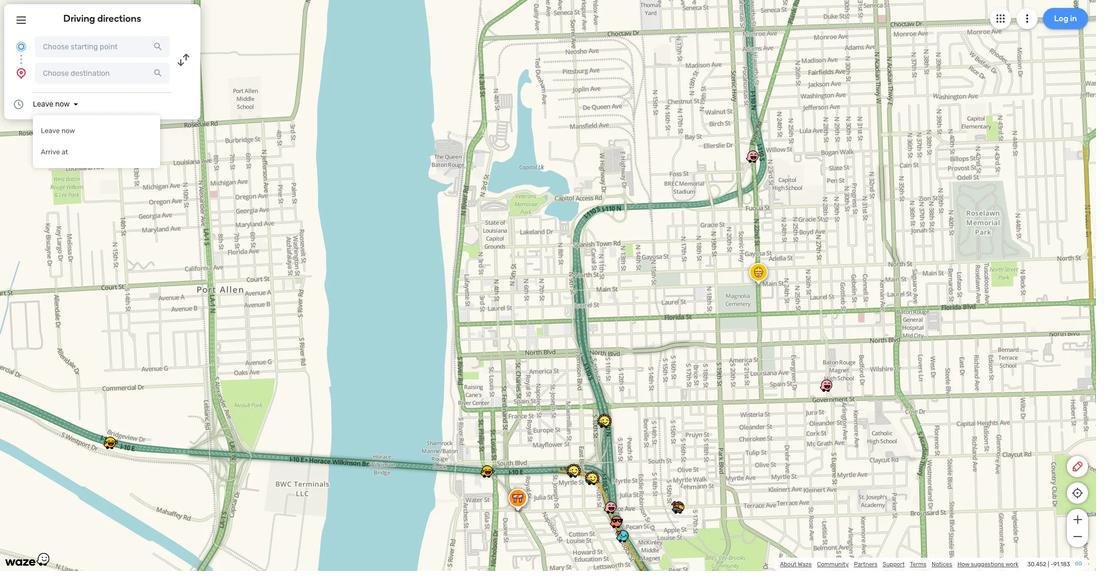 Task type: locate. For each thing, give the bounding box(es) containing it.
0 vertical spatial now
[[55, 100, 70, 109]]

now up leave now option in the left top of the page
[[55, 100, 70, 109]]

leave now inside option
[[41, 127, 75, 135]]

terms link
[[911, 561, 927, 568]]

clock image
[[12, 98, 25, 111]]

partners link
[[855, 561, 878, 568]]

arrive at
[[41, 148, 68, 156]]

now up "at"
[[62, 127, 75, 135]]

community link
[[818, 561, 849, 568]]

leave now right clock 'image'
[[33, 100, 70, 109]]

1 vertical spatial leave
[[41, 127, 60, 135]]

leave right clock 'image'
[[33, 100, 53, 109]]

directions
[[97, 13, 141, 24]]

partners
[[855, 561, 878, 568]]

pencil image
[[1072, 461, 1085, 473]]

leave now up "arrive at"
[[41, 127, 75, 135]]

leave up arrive
[[41, 127, 60, 135]]

about
[[781, 561, 797, 568]]

leave
[[33, 100, 53, 109], [41, 127, 60, 135]]

1 vertical spatial now
[[62, 127, 75, 135]]

arrive at option
[[33, 142, 160, 163]]

waze
[[798, 561, 812, 568]]

how
[[958, 561, 970, 568]]

1 vertical spatial leave now
[[41, 127, 75, 135]]

Choose destination text field
[[35, 63, 170, 84]]

current location image
[[15, 40, 28, 53]]

work
[[1006, 561, 1019, 568]]

zoom in image
[[1072, 514, 1085, 526]]

now
[[55, 100, 70, 109], [62, 127, 75, 135]]

leave now
[[33, 100, 70, 109], [41, 127, 75, 135]]

support link
[[883, 561, 905, 568]]

|
[[1049, 561, 1050, 568]]

leave inside option
[[41, 127, 60, 135]]

now inside option
[[62, 127, 75, 135]]

leave now option
[[33, 120, 160, 142]]

Choose starting point text field
[[35, 36, 170, 57]]



Task type: describe. For each thing, give the bounding box(es) containing it.
about waze link
[[781, 561, 812, 568]]

30.452 | -91.183
[[1028, 561, 1071, 568]]

0 vertical spatial leave
[[33, 100, 53, 109]]

driving directions
[[63, 13, 141, 24]]

91.183
[[1054, 561, 1071, 568]]

notices link
[[932, 561, 953, 568]]

how suggestions work link
[[958, 561, 1019, 568]]

suggestions
[[972, 561, 1005, 568]]

about waze community partners support terms notices how suggestions work
[[781, 561, 1019, 568]]

link image
[[1075, 560, 1084, 568]]

location image
[[15, 67, 28, 80]]

driving
[[63, 13, 95, 24]]

support
[[883, 561, 905, 568]]

community
[[818, 561, 849, 568]]

arrive
[[41, 148, 60, 156]]

0 vertical spatial leave now
[[33, 100, 70, 109]]

-
[[1051, 561, 1054, 568]]

terms
[[911, 561, 927, 568]]

at
[[62, 148, 68, 156]]

30.452
[[1028, 561, 1047, 568]]

zoom out image
[[1072, 531, 1085, 543]]

notices
[[932, 561, 953, 568]]



Task type: vqa. For each thing, say whether or not it's contained in the screenshot.
About Waze LINK on the right bottom of the page
yes



